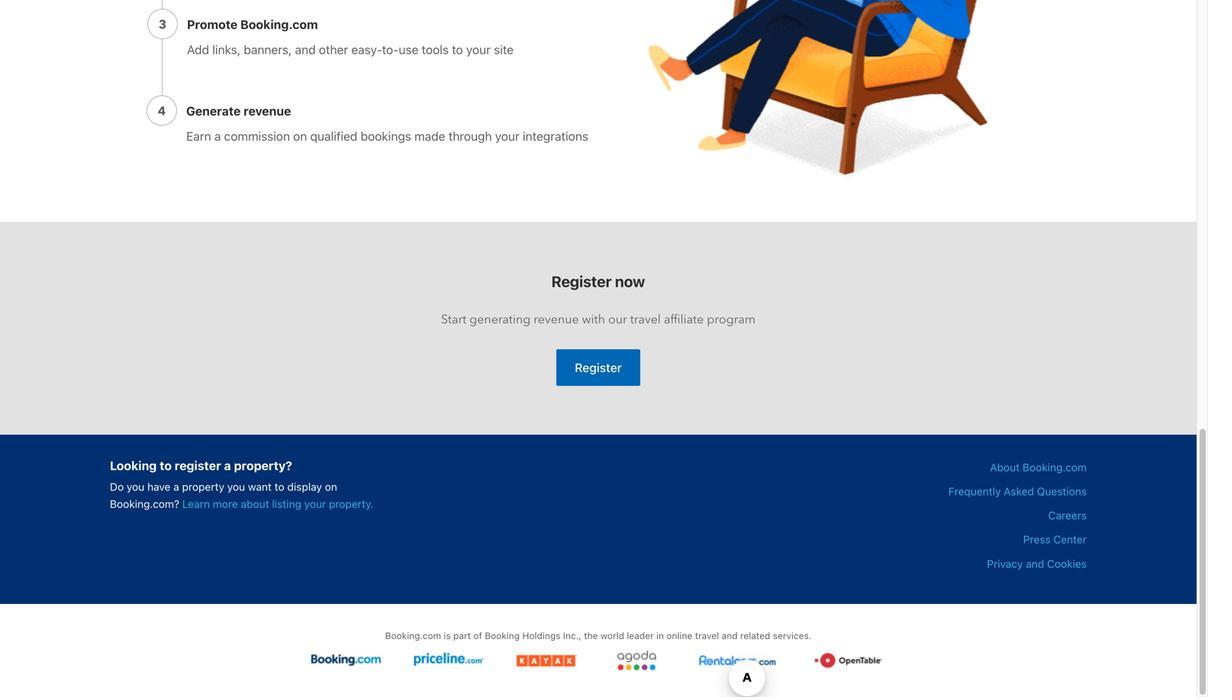 Task type: describe. For each thing, give the bounding box(es) containing it.
generate revenue
[[186, 104, 291, 118]]

center
[[1054, 534, 1087, 546]]

0 vertical spatial to
[[452, 42, 463, 57]]

register for register now
[[552, 273, 612, 291]]

to-
[[382, 42, 399, 57]]

rentalcars image
[[697, 651, 780, 671]]

want
[[248, 481, 272, 494]]

property?
[[234, 459, 292, 473]]

part
[[454, 631, 471, 642]]

questions
[[1037, 486, 1087, 498]]

booking
[[485, 631, 520, 642]]

use
[[399, 42, 419, 57]]

links,
[[212, 42, 241, 57]]

made
[[415, 129, 446, 144]]

affiliate
[[664, 312, 704, 328]]

0 vertical spatial your
[[466, 42, 491, 57]]

on inside do you have a property you want to display on booking.com?
[[325, 481, 337, 494]]

agoda image
[[610, 651, 664, 671]]

2 you from the left
[[227, 481, 245, 494]]

0 vertical spatial travel
[[630, 312, 661, 328]]

property
[[182, 481, 224, 494]]

add
[[187, 42, 209, 57]]

generate
[[186, 104, 241, 118]]

3
[[159, 16, 167, 33]]

1 vertical spatial and
[[1026, 558, 1045, 571]]

more
[[213, 498, 238, 511]]

now
[[615, 273, 645, 291]]

register link
[[557, 350, 640, 386]]

our
[[608, 312, 627, 328]]

booking.com for promote booking.com
[[241, 17, 318, 32]]

4
[[158, 103, 166, 120]]

earn
[[186, 129, 211, 144]]

a for property
[[173, 481, 179, 494]]

looking
[[110, 459, 157, 473]]

0 vertical spatial and
[[295, 42, 316, 57]]

frequently asked questions
[[949, 486, 1087, 498]]

promote booking.com
[[187, 17, 318, 32]]

2 horizontal spatial your
[[495, 129, 520, 144]]

do you have a property you want to display on booking.com?
[[110, 481, 337, 511]]

inc.,
[[563, 631, 582, 642]]

0 vertical spatial on
[[293, 129, 307, 144]]

start
[[441, 312, 467, 328]]

about
[[991, 461, 1020, 474]]

press center
[[1024, 534, 1087, 546]]

tools
[[422, 42, 449, 57]]

frequently
[[949, 486, 1001, 498]]

register now
[[552, 273, 645, 291]]

careers link
[[1049, 510, 1087, 522]]

banners,
[[244, 42, 292, 57]]

easy-
[[352, 42, 382, 57]]

1 you from the left
[[127, 481, 144, 494]]

1 horizontal spatial revenue
[[534, 312, 579, 328]]

with
[[582, 312, 605, 328]]

start generating revenue with our travel affiliate program
[[441, 312, 756, 328]]

site
[[494, 42, 514, 57]]

of
[[474, 631, 482, 642]]

bookings
[[361, 129, 411, 144]]

cookies
[[1048, 558, 1087, 571]]

asked
[[1004, 486, 1035, 498]]

have
[[147, 481, 171, 494]]



Task type: locate. For each thing, give the bounding box(es) containing it.
generating
[[470, 312, 531, 328]]

and left other
[[295, 42, 316, 57]]

do
[[110, 481, 124, 494]]

0 horizontal spatial to
[[160, 459, 172, 473]]

a inside do you have a property you want to display on booking.com?
[[173, 481, 179, 494]]

program
[[707, 312, 756, 328]]

2 horizontal spatial booking.com
[[1023, 461, 1087, 474]]

property.
[[329, 498, 374, 511]]

2 vertical spatial a
[[173, 481, 179, 494]]

booking.com up questions
[[1023, 461, 1087, 474]]

2 horizontal spatial to
[[452, 42, 463, 57]]

0 horizontal spatial on
[[293, 129, 307, 144]]

0 horizontal spatial revenue
[[244, 104, 291, 118]]

on
[[293, 129, 307, 144], [325, 481, 337, 494]]

on left "qualified"
[[293, 129, 307, 144]]

through
[[449, 129, 492, 144]]

1 horizontal spatial on
[[325, 481, 337, 494]]

display
[[287, 481, 322, 494]]

booking.com up the banners,
[[241, 17, 318, 32]]

1 vertical spatial booking.com
[[1023, 461, 1087, 474]]

2 horizontal spatial a
[[224, 459, 231, 473]]

booking.com for about booking.com
[[1023, 461, 1087, 474]]

to right tools
[[452, 42, 463, 57]]

qualified
[[310, 129, 358, 144]]

other
[[319, 42, 348, 57]]

press center link
[[1024, 534, 1087, 546]]

learn
[[182, 498, 210, 511]]

register up with
[[552, 273, 612, 291]]

your
[[466, 42, 491, 57], [495, 129, 520, 144], [304, 498, 326, 511]]

and
[[295, 42, 316, 57], [1026, 558, 1045, 571], [722, 631, 738, 642]]

2 vertical spatial to
[[275, 481, 285, 494]]

a right register
[[224, 459, 231, 473]]

related
[[741, 631, 771, 642]]

to up the have
[[160, 459, 172, 473]]

register
[[552, 273, 612, 291], [575, 361, 622, 375]]

register button
[[557, 350, 640, 386]]

to up learn more about listing your property.
[[275, 481, 285, 494]]

0 horizontal spatial travel
[[630, 312, 661, 328]]

register
[[175, 459, 221, 473]]

1 horizontal spatial to
[[275, 481, 285, 494]]

booking.com?
[[110, 498, 179, 511]]

a
[[214, 129, 221, 144], [224, 459, 231, 473], [173, 481, 179, 494]]

integrations
[[523, 129, 589, 144]]

on right display
[[325, 481, 337, 494]]

learn more about listing your property. link
[[182, 498, 374, 511]]

1 vertical spatial register
[[575, 361, 622, 375]]

online
[[667, 631, 693, 642]]

revenue up the commission on the top left of page
[[244, 104, 291, 118]]

services.
[[773, 631, 812, 642]]

careers
[[1049, 510, 1087, 522]]

about booking.com
[[991, 461, 1087, 474]]

opentable image
[[813, 651, 886, 671]]

revenue
[[244, 104, 291, 118], [534, 312, 579, 328]]

privacy and cookies
[[988, 558, 1087, 571]]

in
[[657, 631, 664, 642]]

1 vertical spatial to
[[160, 459, 172, 473]]

add links, banners, and other easy-to-use tools to your site
[[187, 42, 514, 57]]

to
[[452, 42, 463, 57], [160, 459, 172, 473], [275, 481, 285, 494]]

1 horizontal spatial you
[[227, 481, 245, 494]]

your right the through
[[495, 129, 520, 144]]

1 vertical spatial a
[[224, 459, 231, 473]]

press
[[1024, 534, 1051, 546]]

kayak image
[[517, 651, 577, 671]]

1 vertical spatial your
[[495, 129, 520, 144]]

privacy
[[988, 558, 1023, 571]]

your left site
[[466, 42, 491, 57]]

booking.com left is at the left bottom
[[385, 631, 441, 642]]

a for property?
[[224, 459, 231, 473]]

looking to register a property?
[[110, 459, 292, 473]]

about booking.com link
[[991, 461, 1087, 474]]

a right earn at left top
[[214, 129, 221, 144]]

travel
[[630, 312, 661, 328], [695, 631, 719, 642]]

0 vertical spatial booking.com
[[241, 17, 318, 32]]

booking.com
[[241, 17, 318, 32], [1023, 461, 1087, 474], [385, 631, 441, 642]]

1 vertical spatial on
[[325, 481, 337, 494]]

you up the more
[[227, 481, 245, 494]]

0 vertical spatial revenue
[[244, 104, 291, 118]]

register down start generating revenue with our travel affiliate program
[[575, 361, 622, 375]]

earn a commission on qualified bookings made through your integrations
[[186, 129, 589, 144]]

0 horizontal spatial a
[[173, 481, 179, 494]]

commission
[[224, 129, 290, 144]]

0 vertical spatial a
[[214, 129, 221, 144]]

learn more about listing your property.
[[182, 498, 374, 511]]

privacy and cookies link
[[988, 558, 1087, 571]]

1 vertical spatial revenue
[[534, 312, 579, 328]]

travel right our at the top
[[630, 312, 661, 328]]

priceline image
[[414, 651, 484, 671]]

listing
[[272, 498, 302, 511]]

1 horizontal spatial a
[[214, 129, 221, 144]]

the
[[584, 631, 598, 642]]

promote
[[187, 17, 238, 32]]

1 vertical spatial travel
[[695, 631, 719, 642]]

frequently asked questions link
[[949, 486, 1087, 498]]

1 horizontal spatial travel
[[695, 631, 719, 642]]

0 horizontal spatial your
[[304, 498, 326, 511]]

booking.com image
[[312, 651, 381, 671]]

2 horizontal spatial and
[[1026, 558, 1045, 571]]

leader
[[627, 631, 654, 642]]

revenue left with
[[534, 312, 579, 328]]

1 horizontal spatial booking.com
[[385, 631, 441, 642]]

register for register
[[575, 361, 622, 375]]

a right the have
[[173, 481, 179, 494]]

about
[[241, 498, 269, 511]]

to inside do you have a property you want to display on booking.com?
[[275, 481, 285, 494]]

1 horizontal spatial and
[[722, 631, 738, 642]]

1 horizontal spatial your
[[466, 42, 491, 57]]

0 horizontal spatial and
[[295, 42, 316, 57]]

you right "do"
[[127, 481, 144, 494]]

0 horizontal spatial booking.com
[[241, 17, 318, 32]]

you
[[127, 481, 144, 494], [227, 481, 245, 494]]

booking.com is part of booking holdings inc., the world leader in online travel and related services.
[[385, 631, 812, 642]]

is
[[444, 631, 451, 642]]

register inside register button
[[575, 361, 622, 375]]

2 vertical spatial and
[[722, 631, 738, 642]]

your down display
[[304, 498, 326, 511]]

2 vertical spatial your
[[304, 498, 326, 511]]

and left related
[[722, 631, 738, 642]]

holdings
[[523, 631, 561, 642]]

and down press
[[1026, 558, 1045, 571]]

2 vertical spatial booking.com
[[385, 631, 441, 642]]

travel right online
[[695, 631, 719, 642]]

0 vertical spatial register
[[552, 273, 612, 291]]

0 horizontal spatial you
[[127, 481, 144, 494]]

world
[[601, 631, 625, 642]]



Task type: vqa. For each thing, say whether or not it's contained in the screenshot.
the part
yes



